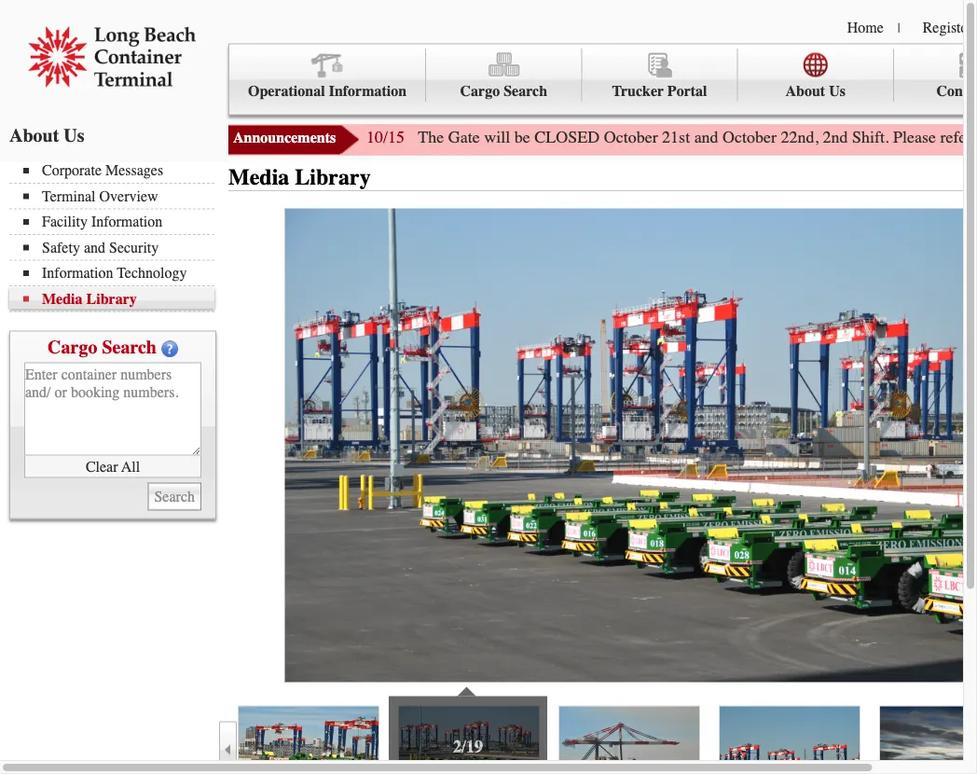 Task type: locate. For each thing, give the bounding box(es) containing it.
facility information link
[[23, 213, 215, 230]]

0 horizontal spatial about
[[9, 125, 59, 146]]

1 horizontal spatial october
[[723, 128, 777, 147]]

information down safety
[[42, 265, 113, 282]]

october left 22nd,
[[723, 128, 777, 147]]

us
[[830, 83, 846, 100], [64, 125, 85, 146]]

clear
[[86, 458, 118, 475]]

0 horizontal spatial cargo search
[[48, 336, 157, 358]]

None submit
[[148, 483, 202, 511]]

cargo inside menu bar
[[460, 83, 500, 100]]

cargo down media library link
[[48, 336, 97, 358]]

search
[[504, 83, 548, 100], [102, 336, 157, 358]]

us up 2nd
[[830, 83, 846, 100]]

1 vertical spatial media
[[42, 290, 83, 307]]

0 horizontal spatial and
[[84, 239, 105, 256]]

0 horizontal spatial about us
[[9, 125, 85, 146]]

0 vertical spatial information
[[329, 83, 407, 100]]

1 horizontal spatial us
[[830, 83, 846, 100]]

menu bar containing operational information
[[229, 43, 978, 115]]

0 horizontal spatial menu bar
[[9, 160, 224, 312]]

media down safety
[[42, 290, 83, 307]]

information
[[329, 83, 407, 100], [91, 213, 163, 230], [42, 265, 113, 282]]

0 horizontal spatial library
[[86, 290, 137, 307]]

0 vertical spatial us
[[830, 83, 846, 100]]

library down the announcements
[[295, 165, 371, 190]]

cargo
[[460, 83, 500, 100], [48, 336, 97, 358]]

0 vertical spatial media
[[229, 165, 290, 190]]

about us link
[[739, 49, 895, 102]]

1 horizontal spatial menu bar
[[229, 43, 978, 115]]

|
[[898, 21, 901, 35]]

safety
[[42, 239, 80, 256]]

about us
[[786, 83, 846, 100], [9, 125, 85, 146]]

0 horizontal spatial media
[[42, 290, 83, 307]]

1 vertical spatial about
[[9, 125, 59, 146]]

operational information link
[[230, 49, 427, 102]]

about us inside 'link'
[[786, 83, 846, 100]]

information technology link
[[23, 265, 215, 282]]

contac
[[937, 83, 978, 100]]

1 vertical spatial and
[[84, 239, 105, 256]]

0 vertical spatial library
[[295, 165, 371, 190]]

media
[[229, 165, 290, 190], [42, 290, 83, 307]]

about inside 'link'
[[786, 83, 826, 100]]

terminal overview link
[[23, 188, 215, 205]]

0 vertical spatial menu bar
[[229, 43, 978, 115]]

media inside corporate messages terminal overview facility information safety and security information technology media library
[[42, 290, 83, 307]]

and
[[695, 128, 719, 147], [84, 239, 105, 256]]

1 vertical spatial menu bar
[[9, 160, 224, 312]]

operational information
[[248, 83, 407, 100]]

Enter container numbers and/ or booking numbers.  text field
[[24, 362, 202, 456]]

corporate messages link
[[23, 162, 215, 179]]

1 vertical spatial information
[[91, 213, 163, 230]]

and right 21st
[[695, 128, 719, 147]]

about up corporate
[[9, 125, 59, 146]]

1 vertical spatial cargo search
[[48, 336, 157, 358]]

1 vertical spatial library
[[86, 290, 137, 307]]

cargo search
[[460, 83, 548, 100], [48, 336, 157, 358]]

0 horizontal spatial search
[[102, 336, 157, 358]]

be
[[515, 128, 531, 147]]

will
[[484, 128, 511, 147]]

1 horizontal spatial about us
[[786, 83, 846, 100]]

cargo up gate
[[460, 83, 500, 100]]

about us up corporate
[[9, 125, 85, 146]]

0 horizontal spatial october
[[604, 128, 658, 147]]

cargo search up will
[[460, 83, 548, 100]]

1 horizontal spatial library
[[295, 165, 371, 190]]

search up be
[[504, 83, 548, 100]]

october left 21st
[[604, 128, 658, 147]]

search down media library link
[[102, 336, 157, 358]]

1 vertical spatial us
[[64, 125, 85, 146]]

please
[[894, 128, 937, 147]]

us up corporate
[[64, 125, 85, 146]]

0 vertical spatial about us
[[786, 83, 846, 100]]

1 horizontal spatial about
[[786, 83, 826, 100]]

and right safety
[[84, 239, 105, 256]]

1 horizontal spatial cargo
[[460, 83, 500, 100]]

home
[[848, 19, 884, 36]]

information up 10/15
[[329, 83, 407, 100]]

the
[[418, 128, 444, 147]]

0 vertical spatial and
[[695, 128, 719, 147]]

2 vertical spatial information
[[42, 265, 113, 282]]

information down overview
[[91, 213, 163, 230]]

0 horizontal spatial cargo
[[48, 336, 97, 358]]

1 horizontal spatial and
[[695, 128, 719, 147]]

1 horizontal spatial cargo search
[[460, 83, 548, 100]]

library
[[295, 165, 371, 190], [86, 290, 137, 307]]

portal
[[668, 83, 708, 100]]

gate
[[448, 128, 480, 147]]

contac link
[[895, 49, 978, 102]]

about us up 22nd,
[[786, 83, 846, 100]]

shift.
[[853, 128, 890, 147]]

1 vertical spatial cargo
[[48, 336, 97, 358]]

library down information technology link
[[86, 290, 137, 307]]

0 vertical spatial about
[[786, 83, 826, 100]]

us inside 'link'
[[830, 83, 846, 100]]

october
[[604, 128, 658, 147], [723, 128, 777, 147]]

clear all button
[[24, 456, 202, 478]]

corporate
[[42, 162, 102, 179]]

corporate messages terminal overview facility information safety and security information technology media library
[[42, 162, 187, 307]]

about
[[786, 83, 826, 100], [9, 125, 59, 146]]

terminal
[[42, 188, 96, 205]]

media down the announcements
[[229, 165, 290, 190]]

cargo search down media library link
[[48, 336, 157, 358]]

10/15
[[367, 128, 405, 147]]

0 vertical spatial cargo
[[460, 83, 500, 100]]

about up 22nd,
[[786, 83, 826, 100]]

clear all
[[86, 458, 140, 475]]

media library
[[229, 165, 371, 190]]

0 vertical spatial search
[[504, 83, 548, 100]]

menu bar
[[229, 43, 978, 115], [9, 160, 224, 312]]



Task type: describe. For each thing, give the bounding box(es) containing it.
media library link
[[23, 290, 215, 307]]

2nd
[[823, 128, 849, 147]]

0 horizontal spatial us
[[64, 125, 85, 146]]

register
[[923, 19, 973, 36]]

safety and security link
[[23, 239, 215, 256]]

trucker
[[612, 83, 664, 100]]

overview
[[99, 188, 158, 205]]

22nd,
[[781, 128, 819, 147]]

2/19
[[453, 738, 483, 757]]

0 vertical spatial cargo search
[[460, 83, 548, 100]]

1 october from the left
[[604, 128, 658, 147]]

1 horizontal spatial media
[[229, 165, 290, 190]]

t
[[977, 128, 978, 147]]

announcements
[[233, 129, 336, 146]]

trucker portal link
[[583, 49, 739, 102]]

and inside corporate messages terminal overview facility information safety and security information technology media library
[[84, 239, 105, 256]]

messages
[[105, 162, 163, 179]]

closed
[[535, 128, 600, 147]]

refer
[[941, 128, 973, 147]]

cargo search link
[[427, 49, 583, 102]]

register link
[[923, 19, 973, 36]]

security
[[109, 239, 159, 256]]

all
[[121, 458, 140, 475]]

trucker portal
[[612, 83, 708, 100]]

operational
[[248, 83, 325, 100]]

technology
[[117, 265, 187, 282]]

home link
[[848, 19, 884, 36]]

21st
[[663, 128, 691, 147]]

10/15 the gate will be closed october 21st and october 22nd, 2nd shift. please refer t
[[367, 128, 978, 147]]

1 vertical spatial about us
[[9, 125, 85, 146]]

2 october from the left
[[723, 128, 777, 147]]

1 vertical spatial search
[[102, 336, 157, 358]]

menu bar containing corporate messages
[[9, 160, 224, 312]]

1 horizontal spatial search
[[504, 83, 548, 100]]

facility
[[42, 213, 88, 230]]

library inside corporate messages terminal overview facility information safety and security information technology media library
[[86, 290, 137, 307]]



Task type: vqa. For each thing, say whether or not it's contained in the screenshot.
bottom Library
yes



